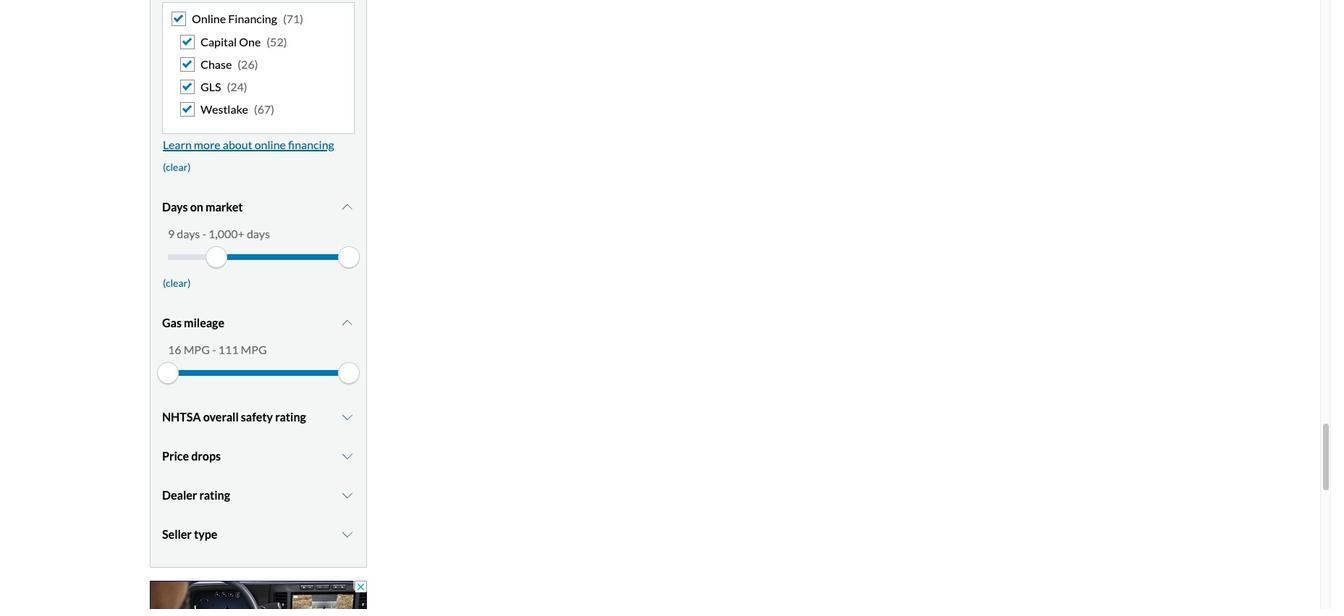 Task type: vqa. For each thing, say whether or not it's contained in the screenshot.
Gas mileage's chevron down image
yes



Task type: describe. For each thing, give the bounding box(es) containing it.
westlake
[[201, 102, 248, 116]]

online
[[192, 12, 226, 26]]

seller type button
[[162, 517, 355, 553]]

drops
[[191, 449, 221, 463]]

dealer rating
[[162, 488, 230, 502]]

chevron down image for dealer rating
[[341, 490, 355, 501]]

2 days from the left
[[247, 227, 270, 241]]

0 vertical spatial rating
[[275, 410, 306, 424]]

seller
[[162, 528, 192, 541]]

more
[[194, 138, 221, 152]]

- for 111
[[212, 343, 216, 357]]

financing
[[288, 138, 334, 152]]

chevron down image for days on market
[[341, 202, 355, 213]]

seller type
[[162, 528, 217, 541]]

nhtsa
[[162, 410, 201, 424]]

(71)
[[283, 12, 304, 26]]

- for 1,000+
[[202, 227, 206, 241]]

chase
[[201, 57, 232, 71]]

2 mpg from the left
[[241, 343, 267, 357]]

gas mileage
[[162, 316, 224, 330]]

financing
[[228, 12, 277, 26]]

chevron down image for gas mileage
[[341, 318, 355, 329]]

type
[[194, 528, 217, 541]]

chase (26)
[[201, 57, 258, 71]]

1 vertical spatial rating
[[199, 488, 230, 502]]

online financing (71)
[[192, 12, 304, 26]]

market
[[206, 200, 243, 214]]

1 (clear) button from the top
[[162, 156, 191, 178]]

learn more about online financing button
[[162, 134, 335, 156]]

1 mpg from the left
[[184, 343, 210, 357]]

gas mileage button
[[162, 305, 355, 341]]

one
[[239, 35, 261, 48]]

days on market button
[[162, 189, 355, 226]]

gls
[[201, 80, 221, 93]]

learn more about online financing
[[163, 138, 334, 152]]

16 mpg - 111 mpg
[[168, 343, 267, 357]]

chevron down image for nhtsa overall safety rating
[[341, 412, 355, 423]]

about
[[223, 138, 253, 152]]

gls (24)
[[201, 80, 247, 93]]



Task type: locate. For each thing, give the bounding box(es) containing it.
gas
[[162, 316, 182, 330]]

chevron down image
[[341, 412, 355, 423], [341, 451, 355, 462], [341, 529, 355, 541]]

0 horizontal spatial days
[[177, 227, 200, 241]]

online
[[255, 138, 286, 152]]

chevron down image inside dealer rating dropdown button
[[341, 490, 355, 501]]

- left the 111
[[212, 343, 216, 357]]

mpg
[[184, 343, 210, 357], [241, 343, 267, 357]]

1 vertical spatial chevron down image
[[341, 451, 355, 462]]

chevron down image inside days on market dropdown button
[[341, 202, 355, 213]]

(26)
[[238, 57, 258, 71]]

chevron down image inside seller type dropdown button
[[341, 529, 355, 541]]

chevron down image for seller type
[[341, 529, 355, 541]]

price drops button
[[162, 438, 355, 475]]

0 vertical spatial chevron down image
[[341, 202, 355, 213]]

(clear) down learn
[[163, 161, 191, 173]]

3 chevron down image from the top
[[341, 529, 355, 541]]

mpg right the 111
[[241, 343, 267, 357]]

2 vertical spatial chevron down image
[[341, 490, 355, 501]]

(clear)
[[163, 161, 191, 173], [163, 277, 191, 289]]

16
[[168, 343, 181, 357]]

0 vertical spatial chevron down image
[[341, 412, 355, 423]]

0 horizontal spatial rating
[[199, 488, 230, 502]]

days down days on market dropdown button
[[247, 227, 270, 241]]

9
[[168, 227, 175, 241]]

days
[[177, 227, 200, 241], [247, 227, 270, 241]]

1 vertical spatial (clear) button
[[162, 272, 191, 294]]

1 chevron down image from the top
[[341, 202, 355, 213]]

1 days from the left
[[177, 227, 200, 241]]

overall
[[203, 410, 239, 424]]

0 vertical spatial (clear)
[[163, 161, 191, 173]]

rating right dealer
[[199, 488, 230, 502]]

1 vertical spatial chevron down image
[[341, 318, 355, 329]]

1 chevron down image from the top
[[341, 412, 355, 423]]

1 (clear) from the top
[[163, 161, 191, 173]]

2 (clear) button from the top
[[162, 272, 191, 294]]

chevron down image inside gas mileage "dropdown button"
[[341, 318, 355, 329]]

- left 1,000+
[[202, 227, 206, 241]]

0 horizontal spatial mpg
[[184, 343, 210, 357]]

rating right 'safety'
[[275, 410, 306, 424]]

(clear) button up gas at bottom
[[162, 272, 191, 294]]

rating
[[275, 410, 306, 424], [199, 488, 230, 502]]

0 vertical spatial -
[[202, 227, 206, 241]]

0 vertical spatial (clear) button
[[162, 156, 191, 178]]

1 vertical spatial (clear)
[[163, 277, 191, 289]]

1 horizontal spatial -
[[212, 343, 216, 357]]

days
[[162, 200, 188, 214]]

2 chevron down image from the top
[[341, 318, 355, 329]]

(clear) up gas at bottom
[[163, 277, 191, 289]]

days right 9
[[177, 227, 200, 241]]

2 vertical spatial chevron down image
[[341, 529, 355, 541]]

9 days - 1,000+ days
[[168, 227, 270, 241]]

learn
[[163, 138, 192, 152]]

2 chevron down image from the top
[[341, 451, 355, 462]]

(24)
[[227, 80, 247, 93]]

advertisement region
[[150, 581, 367, 609]]

111
[[218, 343, 239, 357]]

1,000+
[[209, 227, 245, 241]]

nhtsa overall safety rating button
[[162, 399, 355, 436]]

chevron down image inside price drops 'dropdown button'
[[341, 451, 355, 462]]

price drops
[[162, 449, 221, 463]]

1 horizontal spatial mpg
[[241, 343, 267, 357]]

chevron down image for price drops
[[341, 451, 355, 462]]

(67)
[[254, 102, 274, 116]]

safety
[[241, 410, 273, 424]]

capital one (52)
[[201, 35, 287, 48]]

-
[[202, 227, 206, 241], [212, 343, 216, 357]]

1 horizontal spatial days
[[247, 227, 270, 241]]

3 chevron down image from the top
[[341, 490, 355, 501]]

1 horizontal spatial rating
[[275, 410, 306, 424]]

1 vertical spatial -
[[212, 343, 216, 357]]

days on market
[[162, 200, 243, 214]]

(clear) button down learn
[[162, 156, 191, 178]]

mileage
[[184, 316, 224, 330]]

price
[[162, 449, 189, 463]]

(clear) button
[[162, 156, 191, 178], [162, 272, 191, 294]]

dealer
[[162, 488, 197, 502]]

capital
[[201, 35, 237, 48]]

westlake (67)
[[201, 102, 274, 116]]

dealer rating button
[[162, 478, 355, 514]]

2 (clear) from the top
[[163, 277, 191, 289]]

0 horizontal spatial -
[[202, 227, 206, 241]]

chevron down image
[[341, 202, 355, 213], [341, 318, 355, 329], [341, 490, 355, 501]]

mpg right 16
[[184, 343, 210, 357]]

nhtsa overall safety rating
[[162, 410, 306, 424]]

on
[[190, 200, 203, 214]]

chevron down image inside nhtsa overall safety rating dropdown button
[[341, 412, 355, 423]]

(52)
[[267, 35, 287, 48]]



